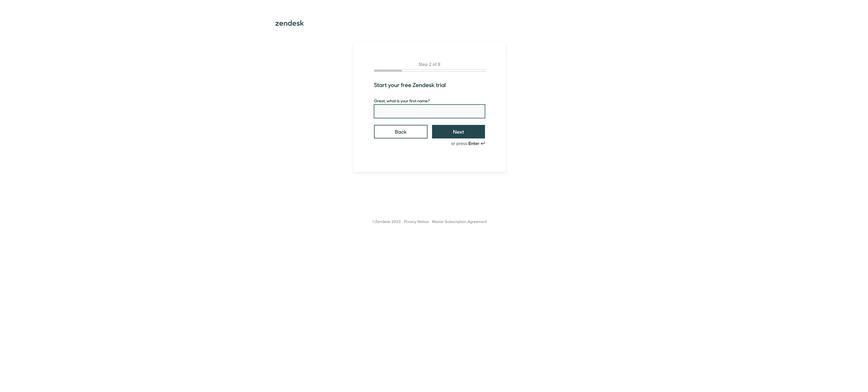 Task type: locate. For each thing, give the bounding box(es) containing it.
back button
[[374, 125, 428, 139]]

next button
[[432, 125, 485, 139]]

great,
[[374, 98, 386, 104]]

0 horizontal spatial your
[[388, 81, 400, 89]]

privacy
[[404, 220, 416, 225]]

your right is
[[400, 98, 409, 104]]

name?
[[417, 98, 430, 104]]

back
[[395, 128, 407, 135]]

what
[[387, 98, 396, 104]]

your left free
[[388, 81, 400, 89]]

trial
[[436, 81, 446, 89]]

or press enter
[[451, 141, 479, 147]]

free
[[401, 81, 411, 89]]

your
[[388, 81, 400, 89], [400, 98, 409, 104]]

8
[[438, 62, 440, 67]]

1 horizontal spatial your
[[400, 98, 409, 104]]

0 vertical spatial your
[[388, 81, 400, 89]]

2023
[[391, 220, 401, 225]]



Task type: describe. For each thing, give the bounding box(es) containing it.
notice
[[417, 220, 429, 225]]

zendesk
[[413, 81, 435, 89]]

privacy notice link
[[404, 220, 429, 225]]

subscription
[[445, 220, 467, 225]]

next
[[453, 128, 464, 135]]

1 vertical spatial your
[[400, 98, 409, 104]]

master subscription agreement link
[[432, 220, 487, 225]]

enter
[[468, 141, 479, 147]]

step 2 of 8
[[419, 62, 440, 67]]

of
[[433, 62, 437, 67]]

2
[[429, 62, 432, 67]]

master
[[432, 220, 444, 225]]

start
[[374, 81, 387, 89]]

agreement
[[468, 220, 487, 225]]

great, what is your first name?
[[374, 98, 430, 104]]

press
[[456, 141, 467, 147]]

is
[[397, 98, 400, 104]]

©zendesk 2023 link
[[372, 220, 401, 225]]

©zendesk
[[372, 220, 390, 225]]

master subscription agreement
[[432, 220, 487, 225]]

step
[[419, 62, 428, 67]]

enter image
[[481, 142, 485, 146]]

privacy notice
[[404, 220, 429, 225]]

©zendesk 2023
[[372, 220, 401, 225]]

Great, what is your first name? text field
[[374, 105, 485, 118]]

zendesk image
[[276, 20, 304, 26]]

start your free zendesk trial
[[374, 81, 446, 89]]

or
[[451, 141, 455, 147]]

first
[[409, 98, 416, 104]]



Task type: vqa. For each thing, say whether or not it's contained in the screenshot.
ENTER icon
yes



